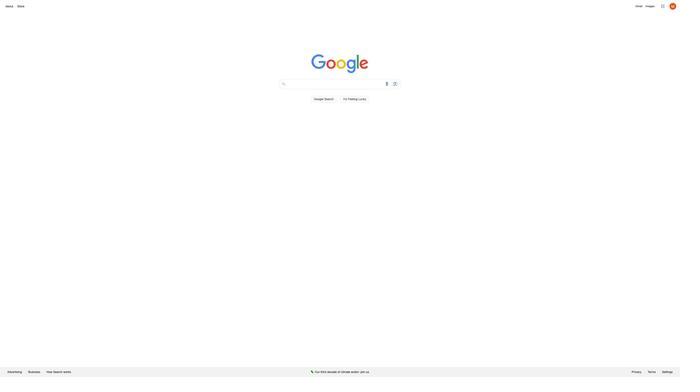 Task type: locate. For each thing, give the bounding box(es) containing it.
None search field
[[4, 78, 676, 108]]



Task type: vqa. For each thing, say whether or not it's contained in the screenshot.
Search By Image
yes



Task type: describe. For each thing, give the bounding box(es) containing it.
search by voice image
[[385, 81, 390, 86]]

google image
[[312, 54, 369, 74]]

search by image image
[[393, 81, 398, 86]]



